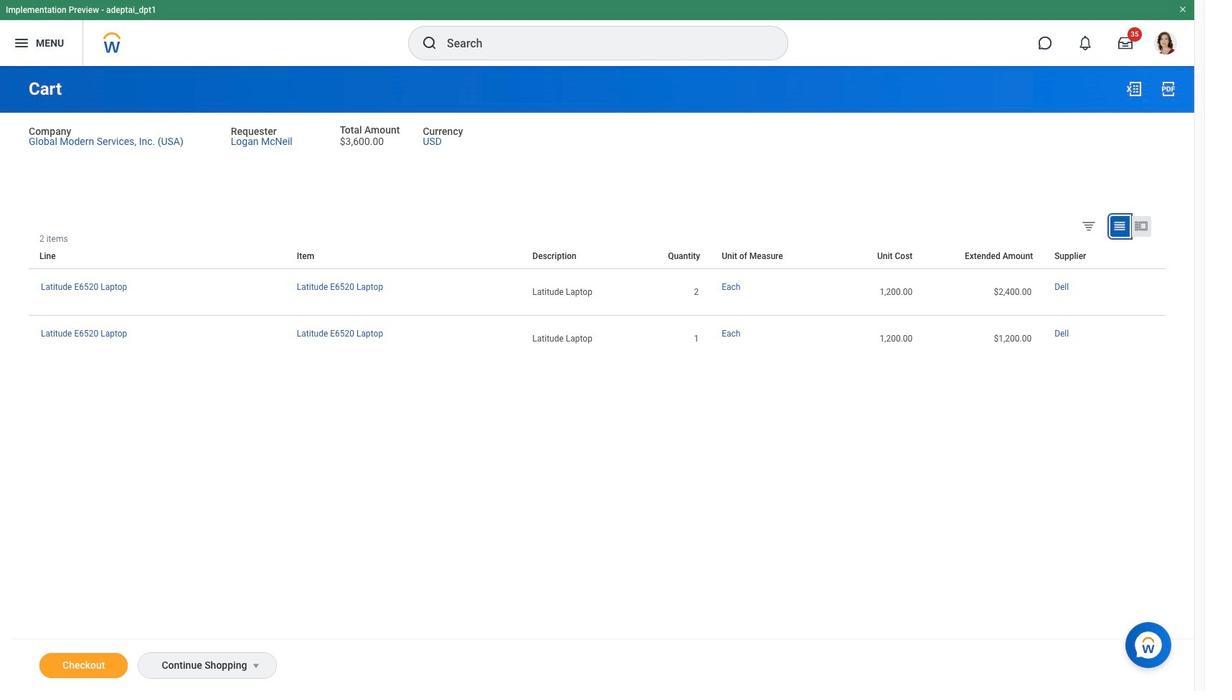 Task type: vqa. For each thing, say whether or not it's contained in the screenshot.
toggle to list detail view icon
yes



Task type: locate. For each thing, give the bounding box(es) containing it.
inbox large image
[[1119, 36, 1133, 50]]

banner
[[0, 0, 1195, 66]]

select to filter grid data image
[[1082, 218, 1097, 233]]

close environment banner image
[[1179, 5, 1188, 14]]

profile logan mcneil image
[[1155, 32, 1178, 57]]

main content
[[0, 66, 1195, 691]]

option group
[[1079, 215, 1163, 240]]

view printable version (pdf) image
[[1160, 80, 1178, 98]]



Task type: describe. For each thing, give the bounding box(es) containing it.
toggle to grid view image
[[1113, 219, 1127, 233]]

toggle to list detail view image
[[1135, 219, 1149, 233]]

search image
[[421, 34, 438, 52]]

export to excel image
[[1126, 80, 1143, 98]]

caret down image
[[248, 660, 265, 672]]

Toggle to List Detail view radio
[[1132, 216, 1152, 237]]

justify image
[[13, 34, 30, 52]]

notifications large image
[[1079, 36, 1093, 50]]

Toggle to Grid view radio
[[1111, 216, 1130, 237]]

Search Workday  search field
[[447, 27, 759, 59]]



